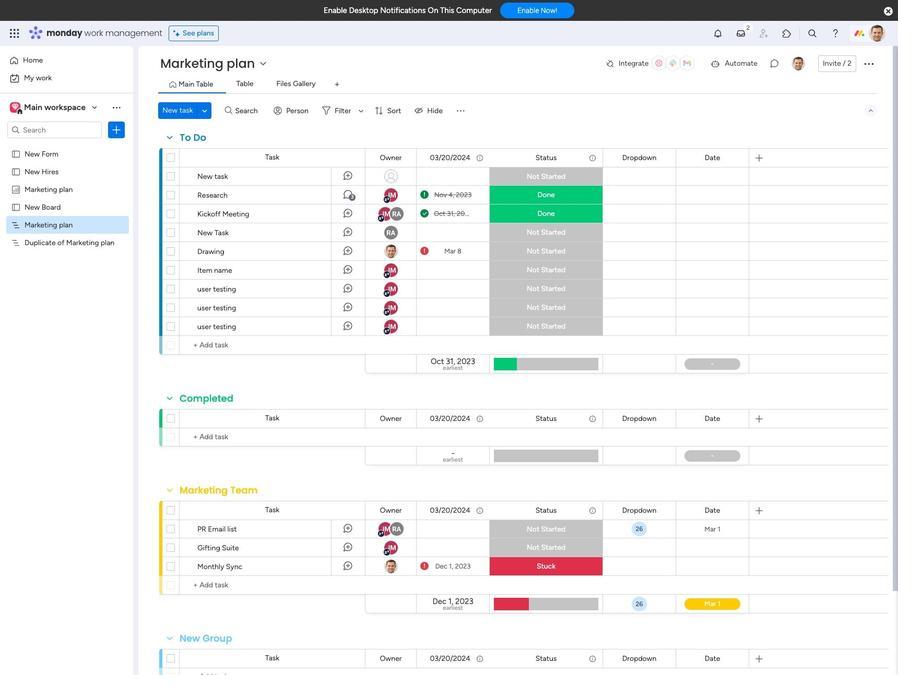 Task type: locate. For each thing, give the bounding box(es) containing it.
options image
[[863, 57, 875, 70], [111, 125, 122, 135]]

search everything image
[[807, 28, 818, 39]]

angle down image
[[202, 107, 207, 115]]

select product image
[[9, 28, 20, 39]]

1 workspace image from the left
[[10, 102, 20, 113]]

0 vertical spatial options image
[[863, 57, 875, 70]]

1 vertical spatial v2 overdue deadline image
[[420, 562, 429, 572]]

0 vertical spatial v2 overdue deadline image
[[420, 190, 429, 200]]

0 horizontal spatial column information image
[[476, 655, 484, 663]]

0 vertical spatial column information image
[[588, 415, 597, 423]]

1 vertical spatial public board image
[[11, 167, 21, 176]]

options image
[[145, 516, 154, 542], [145, 535, 154, 561], [145, 554, 154, 580]]

options image down terry turtle icon
[[863, 57, 875, 70]]

+ Add task text field
[[185, 339, 360, 352], [185, 431, 360, 444], [185, 580, 360, 592]]

public board image
[[11, 149, 21, 159], [11, 167, 21, 176]]

None field
[[177, 131, 209, 145], [377, 152, 404, 164], [427, 152, 473, 164], [533, 152, 559, 164], [620, 152, 659, 164], [702, 152, 723, 164], [177, 392, 236, 406], [377, 413, 404, 425], [427, 413, 473, 425], [533, 413, 559, 425], [620, 413, 659, 425], [702, 413, 723, 425], [177, 484, 260, 498], [377, 505, 404, 517], [427, 505, 473, 517], [533, 505, 559, 517], [620, 505, 659, 517], [702, 505, 723, 517], [177, 632, 235, 646], [377, 653, 404, 665], [427, 653, 473, 665], [533, 653, 559, 665], [620, 653, 659, 665], [702, 653, 723, 665], [177, 131, 209, 145], [377, 152, 404, 164], [427, 152, 473, 164], [533, 152, 559, 164], [620, 152, 659, 164], [702, 152, 723, 164], [177, 392, 236, 406], [377, 413, 404, 425], [427, 413, 473, 425], [533, 413, 559, 425], [620, 413, 659, 425], [702, 413, 723, 425], [177, 484, 260, 498], [377, 505, 404, 517], [427, 505, 473, 517], [533, 505, 559, 517], [620, 505, 659, 517], [702, 505, 723, 517], [177, 632, 235, 646], [377, 653, 404, 665], [427, 653, 473, 665], [533, 653, 559, 665], [620, 653, 659, 665], [702, 653, 723, 665]]

2 workspace image from the left
[[12, 102, 19, 113]]

1 public board image from the top
[[11, 149, 21, 159]]

update feed image
[[736, 28, 746, 39]]

0 vertical spatial + add task text field
[[185, 339, 360, 352]]

1 horizontal spatial column information image
[[588, 415, 597, 423]]

options image down workspace options icon
[[111, 125, 122, 135]]

list box
[[0, 143, 133, 392]]

workspace options image
[[111, 102, 122, 113]]

2 vertical spatial + add task text field
[[185, 580, 360, 592]]

2 image
[[744, 21, 753, 33]]

Search in workspace field
[[22, 124, 87, 136]]

1 vertical spatial options image
[[111, 125, 122, 135]]

2 public board image from the top
[[11, 167, 21, 176]]

column information image
[[588, 415, 597, 423], [476, 655, 484, 663]]

1 options image from the top
[[145, 516, 154, 542]]

terry turtle image
[[792, 57, 805, 70]]

option
[[6, 52, 127, 69], [6, 70, 127, 87], [0, 144, 133, 146]]

help image
[[830, 28, 841, 39]]

v2 overdue deadline image
[[420, 190, 429, 200], [420, 562, 429, 572]]

column information image
[[476, 154, 484, 162], [588, 154, 597, 162], [476, 415, 484, 423], [476, 507, 484, 515], [588, 507, 597, 515], [588, 655, 597, 663]]

1 vertical spatial + add task text field
[[185, 431, 360, 444]]

3 options image from the top
[[145, 554, 154, 580]]

tab
[[329, 76, 345, 93]]

monday marketplace image
[[782, 28, 792, 39]]

dapulse close image
[[884, 6, 893, 17]]

add view image
[[335, 81, 339, 89]]

tab list
[[158, 76, 877, 93]]

workspace selection element
[[10, 101, 87, 115]]

1 horizontal spatial options image
[[863, 57, 875, 70]]

workspace image
[[10, 102, 20, 113], [12, 102, 19, 113]]

start a board discussion image
[[769, 58, 780, 69]]

2 + add task text field from the top
[[185, 431, 360, 444]]

terry turtle image
[[869, 25, 886, 42]]

0 vertical spatial option
[[6, 52, 127, 69]]

0 vertical spatial public board image
[[11, 149, 21, 159]]

2 vertical spatial option
[[0, 144, 133, 146]]



Task type: describe. For each thing, give the bounding box(es) containing it.
2 options image from the top
[[145, 535, 154, 561]]

3 + add task text field from the top
[[185, 580, 360, 592]]

menu image
[[455, 105, 466, 116]]

arrow down image
[[355, 104, 367, 117]]

collapse image
[[867, 107, 875, 115]]

notifications image
[[713, 28, 723, 39]]

1 vertical spatial option
[[6, 70, 127, 87]]

1 v2 overdue deadline image from the top
[[420, 190, 429, 200]]

public dashboard image
[[11, 184, 21, 194]]

public board image
[[11, 202, 21, 212]]

Search field
[[232, 103, 264, 118]]

0 horizontal spatial options image
[[111, 125, 122, 135]]

2 v2 overdue deadline image from the top
[[420, 562, 429, 572]]

1 vertical spatial column information image
[[476, 655, 484, 663]]

v2 search image
[[225, 105, 232, 117]]

1 + add task text field from the top
[[185, 339, 360, 352]]

v2 overdue deadline image
[[420, 246, 429, 256]]

v2 done deadline image
[[420, 209, 429, 219]]

see plans image
[[173, 28, 183, 39]]



Task type: vqa. For each thing, say whether or not it's contained in the screenshot.
Public board image
yes



